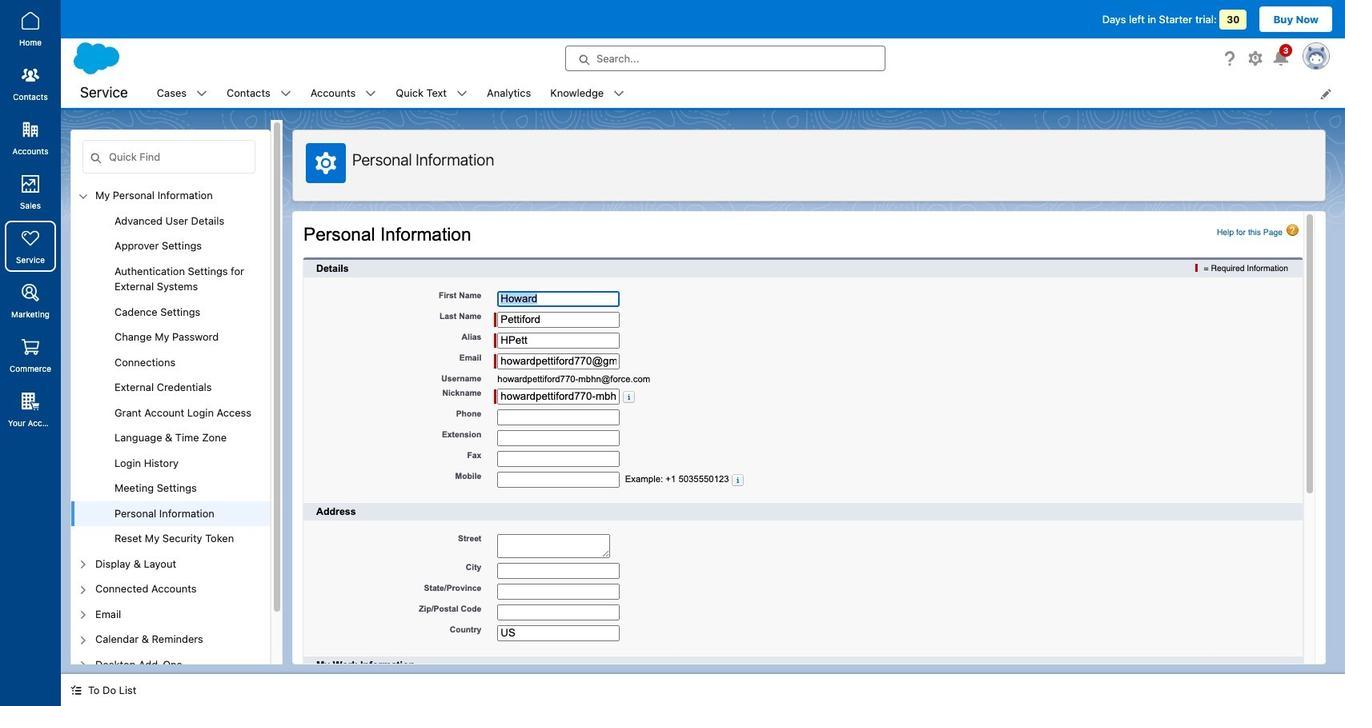 Task type: describe. For each thing, give the bounding box(es) containing it.
setup tree tree
[[71, 183, 270, 707]]

5 list item from the left
[[541, 78, 634, 108]]

personal information tree item
[[71, 502, 270, 527]]

2 list item from the left
[[217, 78, 301, 108]]

4 text default image from the left
[[456, 88, 468, 100]]

1 horizontal spatial text default image
[[613, 88, 625, 100]]

2 text default image from the left
[[280, 88, 291, 100]]

4 list item from the left
[[386, 78, 477, 108]]



Task type: locate. For each thing, give the bounding box(es) containing it.
Quick Find search field
[[82, 140, 255, 174]]

list item
[[147, 78, 217, 108], [217, 78, 301, 108], [301, 78, 386, 108], [386, 78, 477, 108], [541, 78, 634, 108]]

1 vertical spatial text default image
[[70, 686, 82, 697]]

1 text default image from the left
[[196, 88, 207, 100]]

3 text default image from the left
[[365, 88, 377, 100]]

group
[[71, 209, 270, 552]]

text default image
[[613, 88, 625, 100], [70, 686, 82, 697]]

1 list item from the left
[[147, 78, 217, 108]]

list
[[147, 78, 1345, 108]]

text default image
[[196, 88, 207, 100], [280, 88, 291, 100], [365, 88, 377, 100], [456, 88, 468, 100]]

3 list item from the left
[[301, 78, 386, 108]]

0 vertical spatial text default image
[[613, 88, 625, 100]]

my personal information tree item
[[71, 183, 270, 552]]

0 horizontal spatial text default image
[[70, 686, 82, 697]]



Task type: vqa. For each thing, say whether or not it's contained in the screenshot.
the "Lead Status - Current Selection: New" button
no



